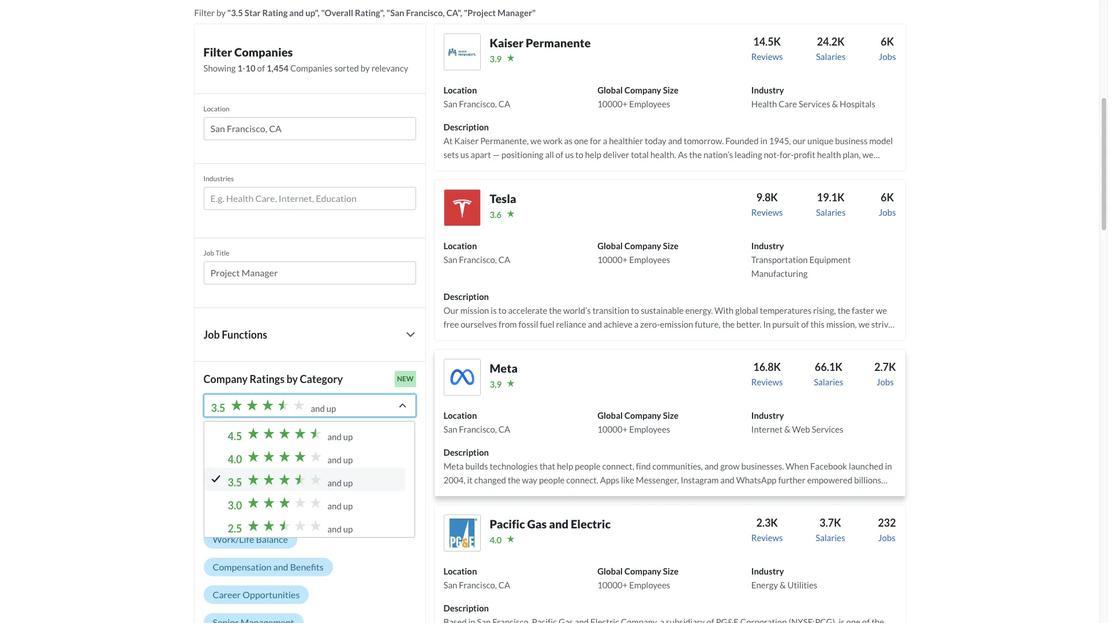Task type: locate. For each thing, give the bounding box(es) containing it.
1 horizontal spatial 3.5
[[228, 476, 242, 489]]

global for meta
[[597, 410, 623, 421]]

description inside description meta builds technologies that help people connect, find communities, and grow businesses. when facebook launched in 2004, it changed the way people connect. apps like messenger, instagram and whatsapp further empowered billions around the world. now, meta is moving beyond 2d screens toward immersive experiences like augmented and virtual reality to help build the next evolution in social technology.
[[444, 447, 489, 458]]

by left category on the left of page
[[287, 373, 298, 386]]

0 horizontal spatial like
[[621, 475, 634, 485]]

companies right '1,454'
[[290, 63, 333, 73]]

industry inside industry internet & web services
[[751, 410, 784, 421]]

filter companies showing 1 - 10 of 1,454 companies sorted by relevancy
[[203, 45, 408, 73]]

1 vertical spatial by
[[361, 63, 370, 73]]

ca",
[[446, 7, 462, 18]]

rating right star
[[262, 7, 288, 18]]

services right web
[[812, 424, 843, 435]]

reviews
[[751, 51, 783, 62], [751, 207, 783, 218], [751, 377, 783, 387], [751, 533, 783, 543]]

jobs down 2.7k
[[877, 377, 894, 387]]

2 none field from the top
[[203, 187, 416, 215]]

salaries down 24.2k on the top of page
[[816, 51, 846, 62]]

1 san from the top
[[444, 99, 457, 109]]

1 vertical spatial services
[[812, 424, 843, 435]]

1 job from the top
[[203, 249, 214, 257]]

1 vertical spatial ratings
[[273, 481, 302, 492]]

career opportunities button
[[203, 586, 309, 604]]

3.5 option
[[204, 468, 405, 491]]

2 6k jobs from the top
[[879, 191, 896, 218]]

1 vertical spatial 6k
[[881, 191, 894, 204]]

people up the "connect."
[[575, 461, 601, 472]]

job for job functions
[[203, 328, 220, 341]]

industry up transportation
[[751, 241, 784, 251]]

232
[[878, 517, 896, 529]]

0 vertical spatial 4.0
[[228, 453, 242, 466]]

and inside button
[[273, 562, 288, 573]]

tesla image
[[444, 189, 481, 226]]

help right to
[[479, 503, 496, 513]]

reviews for meta
[[751, 377, 783, 387]]

jobs for kaiser permanente
[[879, 51, 896, 62]]

3 ca from the top
[[499, 424, 510, 435]]

job inside button
[[203, 328, 220, 341]]

francisco, for meta
[[459, 424, 497, 435]]

jobs right 24.2k salaries
[[879, 51, 896, 62]]

1 vertical spatial companies
[[290, 63, 333, 73]]

overall rating
[[213, 451, 271, 462]]

location down the meta image
[[444, 410, 477, 421]]

filter for companies
[[203, 45, 232, 59]]

reviews down 14.5k
[[751, 51, 783, 62]]

francisco, down pacific gas and electric image at the left bottom of the page
[[459, 580, 497, 590]]

1 3.9 from the top
[[490, 54, 502, 64]]

the up to
[[472, 489, 485, 499]]

1 horizontal spatial help
[[557, 461, 573, 472]]

values
[[254, 506, 280, 517]]

workplace
[[203, 481, 245, 492]]

1 vertical spatial people
[[539, 475, 565, 485]]

ca for tesla
[[499, 254, 510, 265]]

technologies
[[490, 461, 538, 472]]

1)
[[249, 426, 257, 436]]

location san francisco, ca down pacific gas and electric image at the left bottom of the page
[[444, 566, 510, 590]]

location san francisco, ca for meta
[[444, 410, 510, 435]]

0 vertical spatial the
[[508, 475, 520, 485]]

& inside industry health care services & hospitals
[[832, 99, 838, 109]]

francisco,
[[406, 7, 445, 18], [459, 99, 497, 109], [459, 254, 497, 265], [459, 424, 497, 435], [459, 580, 497, 590]]

location san francisco, ca
[[444, 85, 510, 109], [444, 241, 510, 265], [444, 410, 510, 435], [444, 566, 510, 590]]

1 global company size 10000+ employees from the top
[[597, 85, 679, 109]]

0 vertical spatial by
[[216, 7, 226, 18]]

location for kaiser permanente
[[444, 85, 477, 95]]

2 reviews from the top
[[751, 207, 783, 218]]

3 none field from the top
[[203, 261, 416, 289]]

ratings down functions
[[250, 373, 285, 386]]

4 description from the top
[[444, 603, 489, 614]]

san down pacific gas and electric image at the left bottom of the page
[[444, 580, 457, 590]]

industry inside industry energy & utilities
[[751, 566, 784, 577]]

19.1k
[[817, 191, 845, 204]]

size
[[663, 85, 679, 95], [663, 241, 679, 251], [663, 410, 679, 421], [663, 566, 679, 577]]

1 vertical spatial 6k jobs
[[879, 191, 896, 218]]

6k right 24.2k on the top of page
[[881, 35, 894, 48]]

3.5 up the (select
[[211, 402, 225, 414]]

industry internet & web services
[[751, 410, 843, 435]]

0 vertical spatial services
[[799, 99, 830, 109]]

electric
[[571, 517, 611, 531]]

2.5
[[228, 522, 242, 535]]

instagram
[[681, 475, 719, 485]]

3.9 right the meta image
[[490, 379, 502, 390]]

3 size from the top
[[663, 410, 679, 421]]

jobs inside '2.7k jobs'
[[877, 377, 894, 387]]

services inside industry internet & web services
[[812, 424, 843, 435]]

company for tesla
[[624, 241, 661, 251]]

& left web
[[784, 424, 790, 435]]

and
[[289, 7, 304, 18], [311, 403, 325, 414], [328, 432, 342, 442], [328, 455, 342, 465], [705, 461, 719, 472], [720, 475, 735, 485], [328, 478, 342, 488], [842, 489, 856, 499], [328, 501, 342, 511], [549, 517, 569, 531], [328, 524, 342, 534], [273, 562, 288, 573]]

now,
[[512, 489, 532, 499]]

10
[[245, 63, 256, 73]]

salaries down 19.1k in the right of the page
[[816, 207, 846, 218]]

4.0 down pacific
[[490, 535, 502, 545]]

4 employees from the top
[[629, 580, 670, 590]]

when
[[786, 461, 809, 472]]

san up "2004,"
[[444, 424, 457, 435]]

and up
[[311, 403, 336, 414], [328, 432, 353, 442], [328, 455, 353, 465], [328, 478, 353, 488], [328, 501, 353, 511], [328, 524, 353, 534]]

1 employees from the top
[[629, 99, 670, 109]]

meta up next
[[533, 489, 554, 499]]

1 vertical spatial meta
[[444, 461, 464, 472]]

location san francisco, ca down kaiser permanente image
[[444, 85, 510, 109]]

3 10000+ from the top
[[597, 424, 628, 435]]

location san francisco, ca down 3.6
[[444, 241, 510, 265]]

in right launched
[[885, 461, 892, 472]]

4 location san francisco, ca from the top
[[444, 566, 510, 590]]

francisco, up "builds"
[[459, 424, 497, 435]]

salaries
[[816, 51, 846, 62], [816, 207, 846, 218], [814, 377, 844, 387], [816, 533, 845, 543]]

2.3k
[[756, 517, 778, 529]]

location down tesla 'image' on the top left of the page
[[444, 241, 477, 251]]

industries
[[203, 174, 234, 183]]

1 horizontal spatial by
[[287, 373, 298, 386]]

san down kaiser permanente image
[[444, 99, 457, 109]]

3 global from the top
[[597, 410, 623, 421]]

francisco, down kaiser permanente image
[[459, 99, 497, 109]]

rating",
[[355, 7, 385, 18]]

& inside button
[[245, 506, 252, 517]]

2 vertical spatial none field
[[203, 261, 416, 289]]

francisco, down 3.6
[[459, 254, 497, 265]]

filter inside filter companies showing 1 - 10 of 1,454 companies sorted by relevancy
[[203, 45, 232, 59]]

0 vertical spatial 6k jobs
[[879, 35, 896, 62]]

in left social
[[588, 503, 595, 513]]

rating down '1)'
[[244, 451, 271, 462]]

is
[[555, 489, 561, 499]]

industry up the energy
[[751, 566, 784, 577]]

10000+ for meta
[[597, 424, 628, 435]]

jobs inside 232 jobs
[[878, 533, 896, 543]]

the down technologies
[[508, 475, 520, 485]]

industry for kaiser permanente
[[751, 85, 784, 95]]

3.5 up 3.0
[[228, 476, 242, 489]]

build
[[497, 503, 516, 513]]

& right 3.0
[[245, 506, 252, 517]]

2 vertical spatial by
[[287, 373, 298, 386]]

3.9 down kaiser
[[490, 54, 502, 64]]

1 industry from the top
[[751, 85, 784, 95]]

1 vertical spatial 3.9
[[490, 379, 502, 390]]

4 global company size 10000+ employees from the top
[[597, 566, 679, 590]]

& left inclusion
[[342, 506, 349, 517]]

san down tesla 'image' on the top left of the page
[[444, 254, 457, 265]]

reviews down "9.8k"
[[751, 207, 783, 218]]

0 vertical spatial job
[[203, 249, 214, 257]]

0 vertical spatial companies
[[234, 45, 293, 59]]

1 vertical spatial job
[[203, 328, 220, 341]]

salaries down 66.1k
[[814, 377, 844, 387]]

facebook
[[810, 461, 847, 472]]

3 employees from the top
[[629, 424, 670, 435]]

2 global company size 10000+ employees from the top
[[597, 241, 679, 265]]

services right care
[[799, 99, 830, 109]]

global
[[597, 85, 623, 95], [597, 241, 623, 251], [597, 410, 623, 421], [597, 566, 623, 577]]

2 global from the top
[[597, 241, 623, 251]]

1 horizontal spatial people
[[575, 461, 601, 472]]

industry for meta
[[751, 410, 784, 421]]

10000+ for tesla
[[597, 254, 628, 265]]

1 size from the top
[[663, 85, 679, 95]]

internet
[[751, 424, 783, 435]]

2 size from the top
[[663, 241, 679, 251]]

4 size from the top
[[663, 566, 679, 577]]

16.8k
[[753, 361, 781, 373]]

industry up internet
[[751, 410, 784, 421]]

4 san from the top
[[444, 580, 457, 590]]

help right 'that'
[[557, 461, 573, 472]]

0 vertical spatial meta
[[490, 361, 518, 375]]

jobs right 19.1k salaries
[[879, 207, 896, 218]]

4 reviews from the top
[[751, 533, 783, 543]]

0 vertical spatial rating
[[262, 7, 288, 18]]

1 global from the top
[[597, 85, 623, 95]]

by right sorted
[[361, 63, 370, 73]]

3 location san francisco, ca from the top
[[444, 410, 510, 435]]

beyond
[[592, 489, 620, 499]]

1 vertical spatial filter
[[203, 45, 232, 59]]

reviews down '16.8k'
[[751, 377, 783, 387]]

0 vertical spatial 6k
[[881, 35, 894, 48]]

job left functions
[[203, 328, 220, 341]]

salaries down 3.7k
[[816, 533, 845, 543]]

1 ca from the top
[[499, 99, 510, 109]]

4 10000+ from the top
[[597, 580, 628, 590]]

4 industry from the top
[[751, 566, 784, 577]]

1 vertical spatial 4.0
[[490, 535, 502, 545]]

location san francisco, ca for pacific gas and electric
[[444, 566, 510, 590]]

connect.
[[566, 475, 599, 485]]

1 horizontal spatial 4.0
[[490, 535, 502, 545]]

industry inside industry health care services & hospitals
[[751, 85, 784, 95]]

None field
[[203, 117, 416, 145], [203, 187, 416, 215], [203, 261, 416, 289]]

location down kaiser permanente image
[[444, 85, 477, 95]]

2 description from the top
[[444, 291, 489, 302]]

job left title
[[203, 249, 214, 257]]

2 horizontal spatial by
[[361, 63, 370, 73]]

3 reviews from the top
[[751, 377, 783, 387]]

none field for industries
[[203, 187, 416, 215]]

like down further
[[783, 489, 796, 499]]

3 industry from the top
[[751, 410, 784, 421]]

ca for pacific gas and electric
[[499, 580, 510, 590]]

1 none field from the top
[[203, 117, 416, 145]]

evolution
[[551, 503, 586, 513]]

2 job from the top
[[203, 328, 220, 341]]

2 industry from the top
[[751, 241, 784, 251]]

& inside industry energy & utilities
[[780, 580, 786, 590]]

job
[[203, 249, 214, 257], [203, 328, 220, 341]]

new
[[397, 375, 414, 383]]

2 10000+ from the top
[[597, 254, 628, 265]]

meta right the meta image
[[490, 361, 518, 375]]

2 horizontal spatial meta
[[533, 489, 554, 499]]

1 location san francisco, ca from the top
[[444, 85, 510, 109]]

1 6k from the top
[[881, 35, 894, 48]]

none field for job title
[[203, 261, 416, 289]]

list box
[[203, 394, 416, 538]]

culture & values
[[213, 506, 280, 517]]

hospitals
[[840, 99, 876, 109]]

& left hospitals
[[832, 99, 838, 109]]

global company size 10000+ employees for meta
[[597, 410, 679, 435]]

1 vertical spatial none field
[[203, 187, 416, 215]]

6k jobs for tesla
[[879, 191, 896, 218]]

2 location san francisco, ca from the top
[[444, 241, 510, 265]]

none field location
[[203, 117, 416, 145]]

6k jobs right 19.1k salaries
[[879, 191, 896, 218]]

1 horizontal spatial meta
[[490, 361, 518, 375]]

people down 'that'
[[539, 475, 565, 485]]

industry up the health
[[751, 85, 784, 95]]

6k right 19.1k in the right of the page
[[881, 191, 894, 204]]

culture & values button
[[203, 503, 290, 521]]

1 vertical spatial 3.5
[[228, 476, 242, 489]]

size for tesla
[[663, 241, 679, 251]]

0 vertical spatial none field
[[203, 117, 416, 145]]

4.0 down 4.5
[[228, 453, 242, 466]]

businesses.
[[741, 461, 784, 472]]

& inside industry internet & web services
[[784, 424, 790, 435]]

(select
[[203, 426, 229, 436]]

ca for meta
[[499, 424, 510, 435]]

rating inside button
[[244, 451, 271, 462]]

14.5k reviews
[[751, 35, 783, 62]]

0 vertical spatial ratings
[[250, 373, 285, 386]]

up inside 3.5 option
[[343, 478, 353, 488]]

global for kaiser permanente
[[597, 85, 623, 95]]

2 3.9 from the top
[[490, 379, 502, 390]]

3.9 for kaiser permanente
[[490, 54, 502, 64]]

reviews for pacific gas and electric
[[751, 533, 783, 543]]

1 vertical spatial in
[[588, 503, 595, 513]]

1 reviews from the top
[[751, 51, 783, 62]]

compensation
[[213, 562, 272, 573]]

employees for kaiser permanente
[[629, 99, 670, 109]]

location san francisco, ca up "builds"
[[444, 410, 510, 435]]

2d
[[622, 489, 633, 499]]

by
[[216, 7, 226, 18], [361, 63, 370, 73], [287, 373, 298, 386]]

san for meta
[[444, 424, 457, 435]]

3 san from the top
[[444, 424, 457, 435]]

1 description from the top
[[444, 122, 489, 132]]

6k
[[881, 35, 894, 48], [881, 191, 894, 204]]

6k for tesla
[[881, 191, 894, 204]]

3 global company size 10000+ employees from the top
[[597, 410, 679, 435]]

of
[[257, 63, 265, 73]]

size for meta
[[663, 410, 679, 421]]

location san francisco, ca for tesla
[[444, 241, 510, 265]]

none field for location
[[203, 117, 416, 145]]

2 6k from the top
[[881, 191, 894, 204]]

2 employees from the top
[[629, 254, 670, 265]]

filter
[[194, 7, 215, 18], [203, 45, 232, 59]]

2 san from the top
[[444, 254, 457, 265]]

66.1k salaries
[[814, 361, 844, 387]]

1 horizontal spatial like
[[783, 489, 796, 499]]

global company size 10000+ employees
[[597, 85, 679, 109], [597, 241, 679, 265], [597, 410, 679, 435], [597, 566, 679, 590]]

4 ca from the top
[[499, 580, 510, 590]]

compensation and benefits button
[[203, 558, 333, 577]]

0 horizontal spatial 3.5
[[211, 402, 225, 414]]

compensation and benefits
[[213, 562, 324, 573]]

4 global from the top
[[597, 566, 623, 577]]

Job Title field
[[210, 266, 409, 280]]

& right the energy
[[780, 580, 786, 590]]

66.1k
[[815, 361, 843, 373]]

2 ca from the top
[[499, 254, 510, 265]]

san for kaiser permanente
[[444, 99, 457, 109]]

1 horizontal spatial in
[[885, 461, 892, 472]]

list box containing 3.5
[[203, 394, 416, 538]]

0 vertical spatial filter
[[194, 7, 215, 18]]

0 horizontal spatial 4.0
[[228, 453, 242, 466]]

meta
[[490, 361, 518, 375], [444, 461, 464, 472], [533, 489, 554, 499]]

6k jobs right 24.2k salaries
[[879, 35, 896, 62]]

rating
[[262, 7, 288, 18], [244, 451, 271, 462]]

ratings right factor
[[273, 481, 302, 492]]

1 10000+ from the top
[[597, 99, 628, 109]]

companies up of on the left top of page
[[234, 45, 293, 59]]

communities,
[[653, 461, 703, 472]]

to
[[470, 503, 478, 513]]

3 description from the top
[[444, 447, 489, 458]]

3.5
[[211, 402, 225, 414], [228, 476, 242, 489]]

0 vertical spatial 3.9
[[490, 54, 502, 64]]

by left "3.5
[[216, 7, 226, 18]]

filter up showing
[[203, 45, 232, 59]]

reviews down 2.3k
[[751, 533, 783, 543]]

diversity
[[304, 506, 341, 517]]

1 6k jobs from the top
[[879, 35, 896, 62]]

location down pacific gas and electric image at the left bottom of the page
[[444, 566, 477, 577]]

the down now, on the bottom left
[[518, 503, 531, 513]]

filter left "3.5
[[194, 7, 215, 18]]

0 horizontal spatial help
[[479, 503, 496, 513]]

industry inside the 'industry transportation equipment manufacturing'
[[751, 241, 784, 251]]

meta up "2004,"
[[444, 461, 464, 472]]

1 vertical spatial rating
[[244, 451, 271, 462]]

like up 2d
[[621, 475, 634, 485]]

next
[[532, 503, 549, 513]]

19.1k salaries
[[816, 191, 846, 218]]

launched
[[849, 461, 883, 472]]

jobs down '232'
[[878, 533, 896, 543]]



Task type: describe. For each thing, give the bounding box(es) containing it.
overall
[[213, 451, 242, 462]]

& inside button
[[342, 506, 349, 517]]

industry energy & utilities
[[751, 566, 817, 590]]

salaries for kaiser permanente
[[816, 51, 846, 62]]

description for kaiser permanente
[[444, 122, 489, 132]]

9.8k
[[756, 191, 778, 204]]

3.0
[[228, 499, 242, 512]]

3.7k salaries
[[816, 517, 845, 543]]

permanente
[[526, 36, 591, 50]]

work/life
[[213, 534, 254, 545]]

10000+ for kaiser permanente
[[597, 99, 628, 109]]

culture
[[213, 506, 244, 517]]

francisco, for tesla
[[459, 254, 497, 265]]

find
[[636, 461, 651, 472]]

location down showing
[[203, 104, 230, 113]]

size for pacific gas and electric
[[663, 566, 679, 577]]

description meta builds technologies that help people connect, find communities, and grow businesses. when facebook launched in 2004, it changed the way people connect. apps like messenger, instagram and whatsapp further empowered billions around the world. now, meta is moving beyond 2d screens toward immersive experiences like augmented and virtual reality to help build the next evolution in social technology.
[[444, 447, 892, 513]]

transportation
[[751, 254, 808, 265]]

career
[[213, 589, 241, 600]]

company for pacific gas and electric
[[624, 566, 661, 577]]

1,454
[[267, 63, 289, 73]]

6k jobs for kaiser permanente
[[879, 35, 896, 62]]

balance
[[256, 534, 288, 545]]

0 vertical spatial in
[[885, 461, 892, 472]]

virtual
[[858, 489, 883, 499]]

description for tesla
[[444, 291, 489, 302]]

filter for by
[[194, 7, 215, 18]]

jobs for pacific gas and electric
[[878, 533, 896, 543]]

employees for tesla
[[629, 254, 670, 265]]

14.5k
[[753, 35, 781, 48]]

tesla
[[490, 192, 516, 205]]

2 vertical spatial meta
[[533, 489, 554, 499]]

industry for pacific gas and electric
[[751, 566, 784, 577]]

reviews for tesla
[[751, 207, 783, 218]]

salaries for pacific gas and electric
[[816, 533, 845, 543]]

up",
[[305, 7, 319, 18]]

career opportunities
[[213, 589, 300, 600]]

manager"
[[498, 7, 536, 18]]

jobs for meta
[[877, 377, 894, 387]]

augmented
[[798, 489, 840, 499]]

pacific gas and electric image
[[444, 515, 481, 552]]

functions
[[222, 328, 267, 341]]

diversity & inclusion button
[[294, 503, 396, 521]]

immersive
[[695, 489, 734, 499]]

company for kaiser permanente
[[624, 85, 661, 95]]

location for pacific gas and electric
[[444, 566, 477, 577]]

"san
[[387, 7, 404, 18]]

0 horizontal spatial people
[[539, 475, 565, 485]]

category
[[300, 373, 343, 386]]

3.9 for meta
[[490, 379, 502, 390]]

benefits
[[290, 562, 324, 573]]

connect,
[[602, 461, 634, 472]]

0 horizontal spatial in
[[588, 503, 595, 513]]

grow
[[720, 461, 740, 472]]

francisco, left ca",
[[406, 7, 445, 18]]

0 vertical spatial help
[[557, 461, 573, 472]]

equipment
[[810, 254, 851, 265]]

meta image
[[444, 359, 481, 396]]

none field the industries
[[203, 187, 416, 215]]

technology.
[[620, 503, 663, 513]]

0 vertical spatial like
[[621, 475, 634, 485]]

232 jobs
[[878, 517, 896, 543]]

that
[[540, 461, 555, 472]]

further
[[778, 475, 806, 485]]

pacific gas and electric
[[490, 517, 611, 531]]

industry for tesla
[[751, 241, 784, 251]]

employees for pacific gas and electric
[[629, 580, 670, 590]]

care
[[779, 99, 797, 109]]

global for tesla
[[597, 241, 623, 251]]

4.5
[[228, 430, 242, 443]]

workplace factor ratings
[[203, 481, 302, 492]]

global company size 10000+ employees for kaiser permanente
[[597, 85, 679, 109]]

Location field
[[210, 122, 409, 136]]

sorted
[[334, 63, 359, 73]]

1 vertical spatial like
[[783, 489, 796, 499]]

web
[[792, 424, 810, 435]]

and up inside 3.5 option
[[328, 478, 353, 488]]

builds
[[465, 461, 488, 472]]

(select only 1)
[[203, 426, 257, 436]]

none field job title
[[203, 261, 416, 289]]

3.5 inside 3.5 option
[[228, 476, 242, 489]]

billions
[[854, 475, 881, 485]]

industry transportation equipment manufacturing
[[751, 241, 851, 279]]

0 vertical spatial people
[[575, 461, 601, 472]]

empowered
[[807, 475, 853, 485]]

-
[[242, 63, 245, 73]]

work/life balance
[[213, 534, 288, 545]]

2004,
[[444, 475, 465, 485]]

job title
[[203, 249, 229, 257]]

company for meta
[[624, 410, 661, 421]]

global for pacific gas and electric
[[597, 566, 623, 577]]

ca for kaiser permanente
[[499, 99, 510, 109]]

inclusion
[[351, 506, 387, 517]]

jobs for tesla
[[879, 207, 896, 218]]

0 horizontal spatial meta
[[444, 461, 464, 472]]

Industries field
[[210, 192, 409, 205]]

reviews for kaiser permanente
[[751, 51, 783, 62]]

employees for meta
[[629, 424, 670, 435]]

"3.5
[[227, 7, 243, 18]]

2.3k reviews
[[751, 517, 783, 543]]

messenger,
[[636, 475, 679, 485]]

location for meta
[[444, 410, 477, 421]]

francisco, for pacific gas and electric
[[459, 580, 497, 590]]

showing
[[203, 63, 236, 73]]

apps
[[600, 475, 619, 485]]

3.7k
[[820, 517, 841, 529]]

social
[[597, 503, 618, 513]]

"overall
[[321, 7, 353, 18]]

size for kaiser permanente
[[663, 85, 679, 95]]

0 vertical spatial 3.5
[[211, 402, 225, 414]]

2 vertical spatial the
[[518, 503, 531, 513]]

relevancy
[[371, 63, 408, 73]]

star
[[245, 7, 261, 18]]

and inside 3.5 option
[[328, 478, 342, 488]]

global company size 10000+ employees for pacific gas and electric
[[597, 566, 679, 590]]

global company size 10000+ employees for tesla
[[597, 241, 679, 265]]

salaries for meta
[[814, 377, 844, 387]]

"project
[[464, 7, 496, 18]]

1 vertical spatial help
[[479, 503, 496, 513]]

world.
[[487, 489, 510, 499]]

moving
[[563, 489, 591, 499]]

job for job title
[[203, 249, 214, 257]]

san for pacific gas and electric
[[444, 580, 457, 590]]

kaiser permanente
[[490, 36, 591, 50]]

24.2k
[[817, 35, 845, 48]]

3.6
[[490, 209, 502, 220]]

salaries for tesla
[[816, 207, 846, 218]]

kaiser
[[490, 36, 524, 50]]

san for tesla
[[444, 254, 457, 265]]

1 vertical spatial the
[[472, 489, 485, 499]]

kaiser permanente image
[[444, 33, 481, 70]]

location san francisco, ca for kaiser permanente
[[444, 85, 510, 109]]

services inside industry health care services & hospitals
[[799, 99, 830, 109]]

utilities
[[788, 580, 817, 590]]

toward
[[666, 489, 693, 499]]

10000+ for pacific gas and electric
[[597, 580, 628, 590]]

6k for kaiser permanente
[[881, 35, 894, 48]]

overall rating button
[[203, 447, 280, 466]]

0 horizontal spatial by
[[216, 7, 226, 18]]

way
[[522, 475, 537, 485]]

factor
[[247, 481, 271, 492]]

2.7k
[[874, 361, 896, 373]]

around
[[444, 489, 471, 499]]

by inside filter companies showing 1 - 10 of 1,454 companies sorted by relevancy
[[361, 63, 370, 73]]

description for pacific gas and electric
[[444, 603, 489, 614]]

company ratings by category
[[203, 373, 343, 386]]

location for tesla
[[444, 241, 477, 251]]

francisco, for kaiser permanente
[[459, 99, 497, 109]]



Task type: vqa. For each thing, say whether or not it's contained in the screenshot.
With
no



